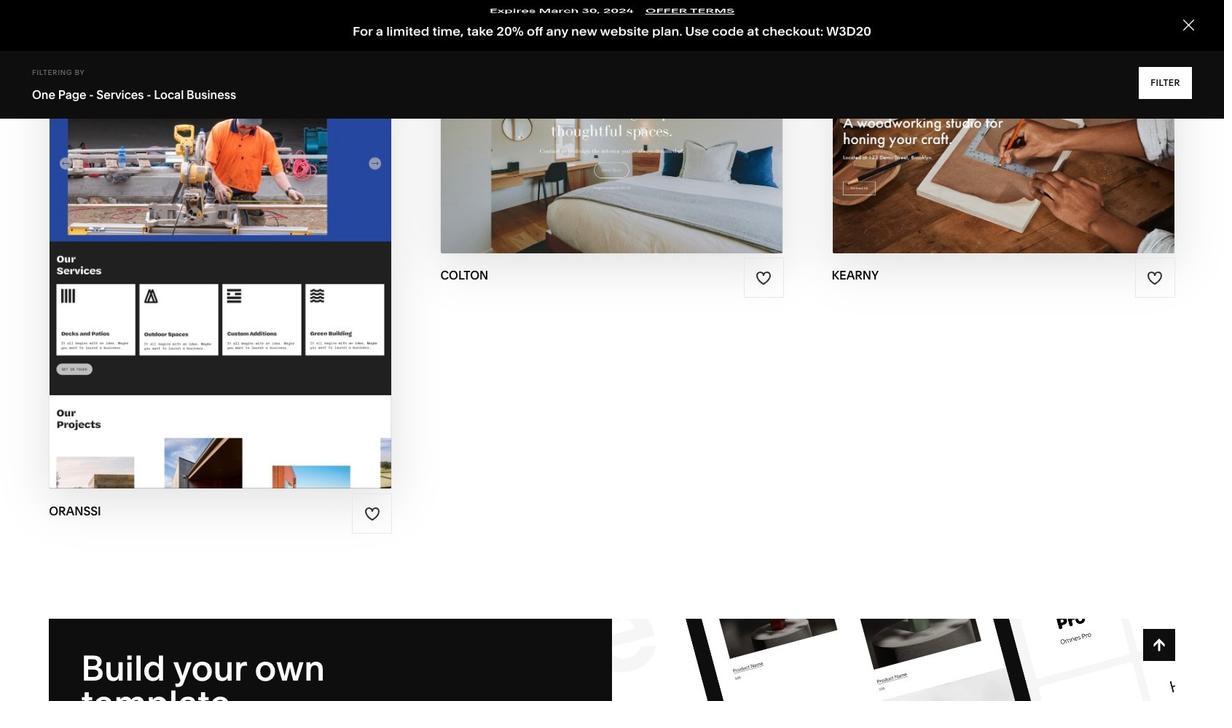 Task type: describe. For each thing, give the bounding box(es) containing it.
back to top image
[[1152, 638, 1168, 654]]

preview of building your own template image
[[612, 620, 1176, 702]]

add kearny to your favorites list image
[[1148, 270, 1164, 286]]

oranssi image
[[50, 33, 392, 489]]

add oranssi to your favorites list image
[[364, 506, 380, 522]]

colton image
[[441, 33, 783, 253]]

kearny image
[[833, 33, 1175, 253]]



Task type: locate. For each thing, give the bounding box(es) containing it.
add colton to your favorites list image
[[756, 270, 772, 286]]



